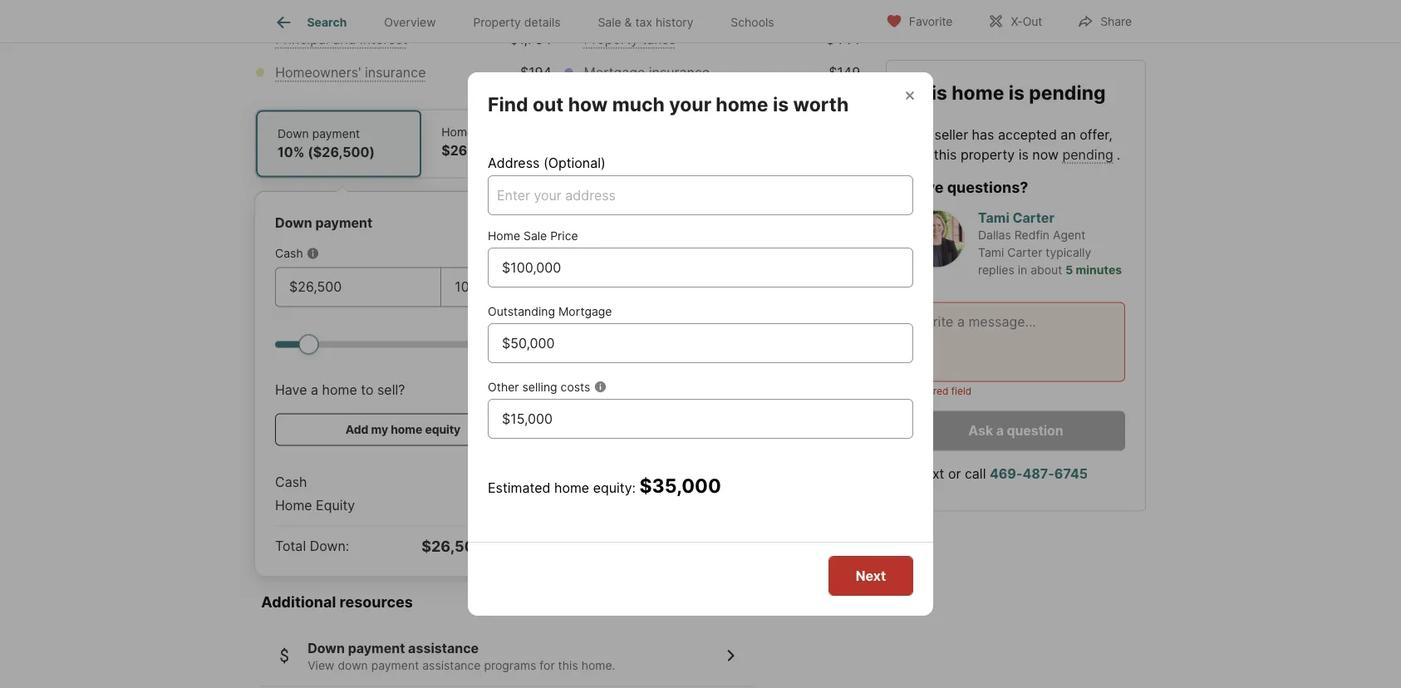 Task type: locate. For each thing, give the bounding box(es) containing it.
pending .
[[1063, 146, 1121, 162]]

agent
[[1053, 228, 1086, 242]]

5
[[1066, 263, 1073, 277]]

0 vertical spatial down
[[278, 127, 309, 141]]

$26,500 up (10%)
[[479, 475, 531, 491]]

1 cash from the top
[[275, 247, 303, 261]]

dallas redfin agenttami carter image
[[907, 210, 965, 268]]

0 horizontal spatial insurance
[[365, 65, 426, 81]]

assistance down resources
[[408, 640, 479, 657]]

0 vertical spatial have
[[907, 178, 944, 196]]

is
[[1009, 81, 1025, 104], [773, 92, 789, 115], [1019, 146, 1029, 162]]

ask a question button
[[907, 411, 1126, 451]]

address (optional)
[[488, 155, 606, 171]]

tami up dallas
[[978, 210, 1010, 226]]

0 vertical spatial tami
[[978, 210, 1010, 226]]

0 vertical spatial home
[[442, 126, 474, 140]]

and down search at the left
[[333, 32, 356, 48]]

1 horizontal spatial sale
[[598, 15, 622, 29]]

insurance up your
[[649, 65, 710, 81]]

1 vertical spatial tami
[[978, 245, 1004, 260]]

property up $1,784 in the left of the page
[[473, 15, 521, 29]]

insurance
[[365, 65, 426, 81], [649, 65, 710, 81]]

.
[[1117, 146, 1121, 162]]

this
[[934, 146, 957, 162], [558, 659, 578, 673]]

tami inside tami carter typically replies in about
[[978, 245, 1004, 260]]

home up $265,000
[[442, 126, 474, 140]]

property for property taxes
[[584, 32, 638, 48]]

add my home equity button
[[275, 414, 531, 446]]

a left to
[[311, 382, 318, 399]]

$0 text field for home sale price
[[502, 258, 899, 278]]

down inside the down payment 10% ($26,500)
[[278, 127, 309, 141]]

2 vertical spatial home
[[275, 498, 312, 514]]

mortgage right outstanding at the top
[[559, 304, 612, 318]]

tab list
[[255, 0, 806, 42]]

this down seller
[[934, 146, 957, 162]]

1 vertical spatial $0 text field
[[502, 333, 899, 353]]

schools tab
[[712, 2, 793, 42]]

and down the
[[907, 146, 930, 162]]

and inside the seller has accepted an offer, and this property is now
[[907, 146, 930, 162]]

find out how much your home is worth element
[[488, 72, 869, 116]]

None text field
[[289, 278, 427, 298], [455, 278, 516, 298], [502, 409, 899, 429], [289, 278, 427, 298], [455, 278, 516, 298], [502, 409, 899, 429]]

have a home to sell?
[[275, 382, 405, 399]]

to
[[361, 382, 374, 399]]

0 vertical spatial property
[[473, 15, 521, 29]]

home price $265,000
[[442, 126, 507, 159]]

$444
[[826, 32, 860, 48]]

1 vertical spatial have
[[275, 382, 307, 399]]

home right your
[[716, 92, 769, 115]]

ask a question
[[969, 422, 1064, 439]]

($26,500)
[[308, 145, 375, 161]]

is inside the seller has accepted an offer, and this property is now
[[1019, 146, 1029, 162]]

1 horizontal spatial insurance
[[649, 65, 710, 81]]

tami inside tami carter dallas redfin agent
[[978, 210, 1010, 226]]

other
[[488, 380, 519, 394]]

seller
[[935, 126, 968, 142]]

total down:
[[275, 539, 349, 555]]

0 vertical spatial $0 text field
[[502, 258, 899, 278]]

0 horizontal spatial this
[[558, 659, 578, 673]]

have down the
[[907, 178, 944, 196]]

about
[[1031, 263, 1063, 277]]

carter
[[1013, 210, 1055, 226], [1008, 245, 1043, 260]]

1 vertical spatial mortgage
[[559, 304, 612, 318]]

payment inside the down payment 10% ($26,500)
[[312, 127, 360, 141]]

1 $0 text field from the top
[[502, 258, 899, 278]]

down:
[[310, 539, 349, 555]]

payment up ($26,500)
[[312, 127, 360, 141]]

0 vertical spatial cash
[[275, 247, 303, 261]]

dallas
[[978, 228, 1011, 242]]

1 vertical spatial cash
[[275, 475, 307, 491]]

history
[[656, 15, 694, 29]]

home left equity:
[[554, 480, 590, 496]]

sale left the &
[[598, 15, 622, 29]]

is left worth on the top right of page
[[773, 92, 789, 115]]

typically
[[1046, 245, 1092, 260]]

home left price
[[488, 228, 520, 243]]

down inside down payment assistance view down payment assistance programs for this home.
[[308, 640, 345, 657]]

price
[[477, 126, 505, 140]]

(10%)
[[488, 538, 531, 556]]

pending down offer,
[[1063, 146, 1114, 162]]

30-yr fixed, 8.21%
[[585, 143, 703, 159]]

1 vertical spatial sale
[[524, 228, 547, 243]]

$1,784
[[510, 32, 552, 48]]

equity:
[[593, 480, 636, 496]]

1 insurance from the left
[[365, 65, 426, 81]]

property
[[473, 15, 521, 29], [584, 32, 638, 48]]

home for home price $265,000
[[442, 126, 474, 140]]

search
[[307, 15, 347, 29]]

0 horizontal spatial property
[[473, 15, 521, 29]]

carter up "redfin"
[[1013, 210, 1055, 226]]

0 vertical spatial sale
[[598, 15, 622, 29]]

property
[[961, 146, 1015, 162]]

resources
[[340, 594, 413, 612]]

1 vertical spatial property
[[584, 32, 638, 48]]

details
[[524, 15, 561, 29]]

down
[[278, 127, 309, 141], [275, 215, 312, 232], [308, 640, 345, 657]]

2 insurance from the left
[[649, 65, 710, 81]]

down down 10%
[[275, 215, 312, 232]]

principal and interest link
[[275, 32, 408, 48]]

1 horizontal spatial a
[[996, 422, 1004, 439]]

assistance left programs
[[422, 659, 481, 673]]

mortgage inside 'find out how much your home is worth' 'dialog'
[[559, 304, 612, 318]]

2 vertical spatial down
[[308, 640, 345, 657]]

$26,500 for $26,500 (10%)
[[422, 538, 485, 556]]

out
[[1023, 15, 1043, 29]]

carter inside tami carter dallas redfin agent
[[1013, 210, 1055, 226]]

1 horizontal spatial home
[[442, 126, 474, 140]]

outstanding
[[488, 304, 555, 318]]

yr
[[609, 143, 622, 159]]

now
[[1033, 146, 1059, 162]]

0 vertical spatial assistance
[[408, 640, 479, 657]]

much
[[612, 92, 665, 115]]

1 vertical spatial carter
[[1008, 245, 1043, 260]]

interest
[[360, 32, 408, 48]]

$0 text field
[[502, 258, 899, 278], [502, 333, 899, 353]]

next button
[[829, 556, 914, 596]]

2 horizontal spatial home
[[488, 228, 520, 243]]

down inside the $26,500 (10%) tooltip
[[275, 215, 312, 232]]

payment right down at the left
[[371, 659, 419, 673]]

0 vertical spatial this
[[934, 146, 957, 162]]

a right the ask
[[996, 422, 1004, 439]]

accepted
[[998, 126, 1057, 142]]

home
[[952, 81, 1005, 104], [716, 92, 769, 115], [322, 382, 357, 399], [391, 423, 423, 437], [554, 480, 590, 496]]

payment
[[312, 127, 360, 141], [315, 215, 373, 232], [348, 640, 405, 657], [371, 659, 419, 673]]

$26,500 left (10%)
[[422, 538, 485, 556]]

1 tami from the top
[[978, 210, 1010, 226]]

$26,500 for $26,500
[[479, 475, 531, 491]]

1 horizontal spatial have
[[907, 178, 944, 196]]

2 $0 text field from the top
[[502, 333, 899, 353]]

a inside button
[[996, 422, 1004, 439]]

tami down dallas
[[978, 245, 1004, 260]]

this right for
[[558, 659, 578, 673]]

0 vertical spatial and
[[333, 32, 356, 48]]

0 horizontal spatial sale
[[524, 228, 547, 243]]

down up 10%
[[278, 127, 309, 141]]

home right my
[[391, 423, 423, 437]]

6745
[[1055, 466, 1088, 482]]

2 cash from the top
[[275, 475, 307, 491]]

total
[[275, 539, 306, 555]]

$26,500
[[479, 475, 531, 491], [422, 538, 485, 556]]

mortgage down property taxes
[[584, 65, 645, 81]]

cash down down payment
[[275, 247, 303, 261]]

cash up home equity
[[275, 475, 307, 491]]

a
[[311, 382, 318, 399], [996, 422, 1004, 439]]

additional resources
[[261, 594, 413, 612]]

1 vertical spatial assistance
[[422, 659, 481, 673]]

home up total at the left of page
[[275, 498, 312, 514]]

payment inside the $26,500 (10%) tooltip
[[315, 215, 373, 232]]

offer,
[[1080, 126, 1113, 142]]

payment up down at the left
[[348, 640, 405, 657]]

property inside tab
[[473, 15, 521, 29]]

fixed,
[[625, 143, 661, 159]]

carter inside tami carter typically replies in about
[[1008, 245, 1043, 260]]

have left to
[[275, 382, 307, 399]]

0 vertical spatial carter
[[1013, 210, 1055, 226]]

sale left price
[[524, 228, 547, 243]]

equity
[[316, 498, 355, 514]]

home inside home price $265,000
[[442, 126, 474, 140]]

find
[[488, 92, 528, 115]]

this
[[907, 81, 948, 104]]

0 horizontal spatial and
[[333, 32, 356, 48]]

cash
[[275, 247, 303, 261], [275, 475, 307, 491]]

an
[[1061, 126, 1076, 142]]

insurance down interest
[[365, 65, 426, 81]]

has
[[972, 126, 995, 142]]

home inside button
[[391, 423, 423, 437]]

carter up 'in'
[[1008, 245, 1043, 260]]

text or call 469-487-6745
[[918, 466, 1088, 482]]

have
[[907, 178, 944, 196], [275, 382, 307, 399]]

home inside the $26,500 (10%) tooltip
[[275, 498, 312, 514]]

a inside the $26,500 (10%) tooltip
[[311, 382, 318, 399]]

tami
[[978, 210, 1010, 226], [978, 245, 1004, 260]]

taxes
[[642, 32, 676, 48]]

insurance for homeowners' insurance
[[365, 65, 426, 81]]

0 horizontal spatial a
[[311, 382, 318, 399]]

is down accepted
[[1019, 146, 1029, 162]]

is inside 'dialog'
[[773, 92, 789, 115]]

0 horizontal spatial home
[[275, 498, 312, 514]]

tab list containing search
[[255, 0, 806, 42]]

1 vertical spatial home
[[488, 228, 520, 243]]

0 vertical spatial pending
[[1029, 81, 1106, 104]]

home inside 'dialog'
[[488, 228, 520, 243]]

1 vertical spatial down
[[275, 215, 312, 232]]

1 horizontal spatial and
[[907, 146, 930, 162]]

0 vertical spatial $26,500
[[479, 475, 531, 491]]

Write a message... text field
[[921, 312, 1111, 372]]

have inside the $26,500 (10%) tooltip
[[275, 382, 307, 399]]

1 vertical spatial and
[[907, 146, 930, 162]]

mortgage
[[584, 65, 645, 81], [559, 304, 612, 318]]

&
[[625, 15, 632, 29]]

property down the &
[[584, 32, 638, 48]]

0 vertical spatial a
[[311, 382, 318, 399]]

for
[[540, 659, 555, 673]]

pending up an
[[1029, 81, 1106, 104]]

0 horizontal spatial have
[[275, 382, 307, 399]]

1 horizontal spatial this
[[934, 146, 957, 162]]

search link
[[274, 12, 347, 32]]

down up view
[[308, 640, 345, 657]]

property for property details
[[473, 15, 521, 29]]

tax
[[635, 15, 653, 29]]

1 horizontal spatial property
[[584, 32, 638, 48]]

1 vertical spatial pending
[[1063, 146, 1114, 162]]

1 vertical spatial a
[[996, 422, 1004, 439]]

1 vertical spatial $26,500
[[422, 538, 485, 556]]

2 tami from the top
[[978, 245, 1004, 260]]

and
[[333, 32, 356, 48], [907, 146, 930, 162]]

1 vertical spatial this
[[558, 659, 578, 673]]

payment down ($26,500)
[[315, 215, 373, 232]]

487-
[[1023, 466, 1055, 482]]



Task type: describe. For each thing, give the bounding box(es) containing it.
find out how much your home is worth dialog
[[468, 72, 934, 616]]

Enter your address search field
[[488, 175, 914, 215]]

overview
[[384, 15, 436, 29]]

pending link
[[1063, 146, 1114, 162]]

the
[[907, 126, 931, 142]]

how
[[568, 92, 608, 115]]

field
[[952, 385, 972, 397]]

worth
[[793, 92, 849, 115]]

redfin
[[1015, 228, 1050, 242]]

tami carter typically replies in about
[[978, 245, 1092, 277]]

home for home sale price
[[488, 228, 520, 243]]

estimated home equity: $35,000
[[488, 474, 721, 497]]

x-out
[[1011, 15, 1043, 29]]

home.
[[582, 659, 616, 673]]

down for down payment 10% ($26,500)
[[278, 127, 309, 141]]

insurance for mortgage insurance
[[649, 65, 710, 81]]

required
[[907, 385, 949, 397]]

$265,000
[[442, 143, 507, 159]]

tami carter link
[[978, 210, 1055, 226]]

mortgage insurance
[[584, 65, 710, 81]]

carter for tami carter typically replies in about
[[1008, 245, 1043, 260]]

favorite
[[909, 15, 953, 29]]

carter for tami carter dallas redfin agent
[[1013, 210, 1055, 226]]

payment for down payment assistance view down payment assistance programs for this home.
[[348, 640, 405, 657]]

home sale price
[[488, 228, 578, 243]]

down payment assistance view down payment assistance programs for this home.
[[308, 640, 616, 673]]

sale inside 'find out how much your home is worth' 'dialog'
[[524, 228, 547, 243]]

home inside the estimated home equity: $35,000
[[554, 480, 590, 496]]

0 vertical spatial mortgage
[[584, 65, 645, 81]]

(optional)
[[544, 155, 606, 171]]

add
[[346, 423, 369, 437]]

your
[[669, 92, 712, 115]]

tami carter dallas redfin agent
[[978, 210, 1086, 242]]

$35,000
[[640, 474, 721, 497]]

payment for down payment
[[315, 215, 373, 232]]

x-
[[1011, 15, 1023, 29]]

call
[[965, 466, 986, 482]]

view
[[308, 659, 335, 673]]

have for have a home to sell?
[[275, 382, 307, 399]]

other selling costs
[[488, 380, 590, 394]]

costs
[[561, 380, 590, 394]]

questions?
[[947, 178, 1029, 196]]

payment for down payment 10% ($26,500)
[[312, 127, 360, 141]]

selling
[[522, 380, 557, 394]]

down
[[338, 659, 368, 673]]

30-
[[585, 143, 609, 159]]

next
[[856, 568, 886, 584]]

homeowners' insurance
[[275, 65, 426, 81]]

home equity
[[275, 498, 355, 514]]

home up the has
[[952, 81, 1005, 104]]

sale inside tab
[[598, 15, 622, 29]]

share
[[1101, 15, 1132, 29]]

out
[[533, 92, 564, 115]]

ask
[[969, 422, 993, 439]]

tami for tami carter dallas redfin agent
[[978, 210, 1010, 226]]

$149
[[829, 65, 860, 81]]

add my home equity
[[346, 423, 461, 437]]

or
[[948, 466, 961, 482]]

sell?
[[377, 382, 405, 399]]

property taxes
[[584, 32, 676, 48]]

my
[[371, 423, 388, 437]]

principal
[[275, 32, 329, 48]]

programs
[[484, 659, 537, 673]]

question
[[1007, 422, 1064, 439]]

down for down payment
[[275, 215, 312, 232]]

address
[[488, 155, 540, 171]]

is up accepted
[[1009, 81, 1025, 104]]

tami for tami carter typically replies in about
[[978, 245, 1004, 260]]

home for home equity
[[275, 498, 312, 514]]

a for have
[[311, 382, 318, 399]]

this inside the seller has accepted an offer, and this property is now
[[934, 146, 957, 162]]

5 minutes
[[1066, 263, 1122, 277]]

equity
[[425, 423, 461, 437]]

10%
[[278, 145, 305, 161]]

property details
[[473, 15, 561, 29]]

Down Payment Slider range field
[[275, 334, 531, 354]]

home left to
[[322, 382, 357, 399]]

$194
[[520, 65, 552, 81]]

down payment
[[275, 215, 373, 232]]

have questions?
[[907, 178, 1029, 196]]

property details tab
[[455, 2, 579, 42]]

minutes
[[1076, 263, 1122, 277]]

8.21%
[[664, 143, 703, 159]]

down payment 10% ($26,500)
[[278, 127, 375, 161]]

$0 text field for outstanding mortgage
[[502, 333, 899, 353]]

a for ask
[[996, 422, 1004, 439]]

favorite button
[[872, 4, 967, 38]]

this inside down payment assistance view down payment assistance programs for this home.
[[558, 659, 578, 673]]

outstanding mortgage
[[488, 304, 612, 318]]

text
[[918, 466, 945, 482]]

sale & tax history tab
[[579, 2, 712, 42]]

required field
[[907, 385, 972, 397]]

have for have questions?
[[907, 178, 944, 196]]

down for down payment assistance view down payment assistance programs for this home.
[[308, 640, 345, 657]]

sale & tax history
[[598, 15, 694, 29]]

469-
[[990, 466, 1023, 482]]

price
[[550, 228, 578, 243]]

x-out button
[[974, 4, 1057, 38]]

additional
[[261, 594, 336, 612]]

schools
[[731, 15, 774, 29]]

replies
[[978, 263, 1015, 277]]

overview tab
[[366, 2, 455, 42]]

this home is pending
[[907, 81, 1106, 104]]

$26,500 (10%)
[[422, 538, 531, 556]]

$26,500 (10%) tooltip
[[255, 179, 860, 577]]



Task type: vqa. For each thing, say whether or not it's contained in the screenshot.
bottom the '$26,500'
yes



